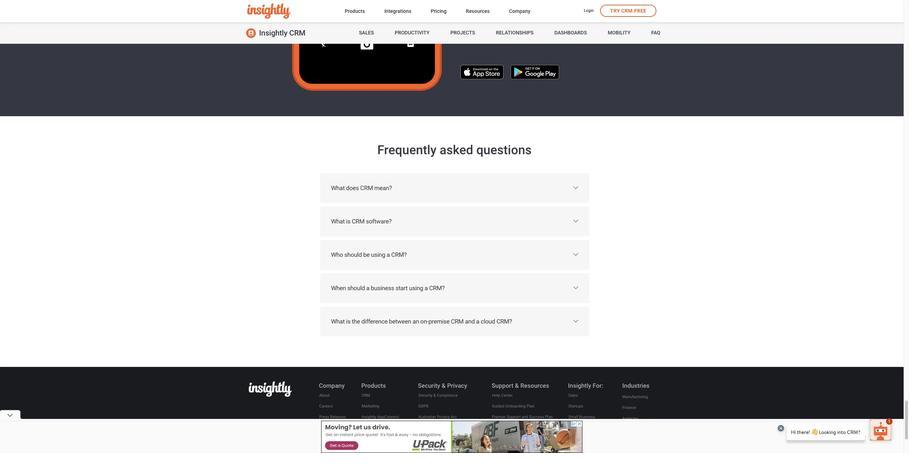 Task type: describe. For each thing, give the bounding box(es) containing it.
try crm free button
[[601, 5, 657, 17]]

try crm free
[[611, 8, 647, 14]]

1 horizontal spatial service
[[435, 437, 448, 441]]

login
[[584, 8, 594, 13]]

agencies link
[[622, 415, 639, 423]]

resources link
[[466, 7, 490, 16]]

0 vertical spatial products
[[345, 8, 365, 14]]

when should a business start using a crm?
[[331, 285, 445, 292]]

about link
[[319, 392, 330, 400]]

at
[[513, 27, 519, 34]]

0 horizontal spatial sales link
[[359, 22, 374, 44]]

181001 img mobile card reader image
[[302, 0, 433, 55]]

try crm free link
[[601, 5, 657, 17]]

productivity link
[[395, 22, 430, 44]]

compliance
[[437, 394, 458, 398]]

pricing
[[431, 8, 447, 14]]

premier support and success plan
[[492, 415, 553, 420]]

press releases
[[319, 415, 346, 420]]

professional
[[419, 448, 441, 452]]

does
[[346, 185, 359, 192]]

premise
[[429, 318, 450, 325]]

mean?
[[375, 185, 392, 192]]

1 vertical spatial plan
[[545, 415, 553, 420]]

projects link
[[451, 22, 475, 44]]

terms of service link
[[418, 435, 448, 443]]

sized
[[576, 426, 586, 431]]

start
[[396, 285, 408, 292]]

0 vertical spatial privacy
[[447, 383, 468, 390]]

insightly appconnect link
[[362, 414, 400, 422]]

2 vertical spatial sales
[[507, 426, 517, 431]]

0 vertical spatial the
[[582, 9, 590, 16]]

1 vertical spatial company
[[319, 383, 345, 390]]

manufacturing
[[623, 395, 648, 400]]

insightly for insightly service
[[362, 426, 377, 431]]

what is the difference between an on-premise crm and a cloud crm?
[[331, 318, 512, 325]]

careers link
[[319, 403, 333, 411]]

a right be
[[387, 251, 390, 259]]

1 vertical spatial insightly logo image
[[249, 382, 292, 397]]

be
[[364, 251, 370, 259]]

mid-
[[569, 426, 576, 431]]

guided
[[492, 404, 505, 409]]

contact for contact sales
[[492, 426, 506, 431]]

help
[[492, 394, 500, 398]]

relationships link
[[496, 22, 534, 44]]

security & privacy
[[418, 383, 468, 390]]

what for what does crm mean?
[[331, 185, 345, 192]]

1 vertical spatial using
[[409, 285, 423, 292]]

is for the
[[346, 318, 351, 325]]

frequently asked questions
[[378, 143, 532, 158]]

products link
[[345, 7, 365, 16]]

gdpr link
[[418, 403, 429, 411]]

new
[[599, 18, 610, 25]]

industries link
[[622, 382, 650, 390]]

1 vertical spatial resources
[[521, 383, 550, 390]]

help center link
[[492, 392, 513, 400]]

contact us
[[319, 437, 339, 441]]

manufacturing link
[[622, 394, 649, 402]]

productivity
[[395, 30, 430, 36]]

partners
[[319, 426, 334, 431]]

sales for leftmost sales link
[[359, 30, 374, 36]]

1 vertical spatial the
[[520, 27, 529, 34]]

& for resources
[[515, 383, 519, 390]]

support & resources
[[492, 383, 550, 390]]

onboarding
[[506, 404, 526, 409]]

support inside premier support and success plan link
[[507, 415, 521, 420]]

terms
[[419, 437, 430, 441]]

insightly appconnect
[[362, 415, 399, 420]]

free
[[635, 8, 647, 14]]

field salespeople can easily change the status and amount of an opportunity—or create a new one—right at the
[[485, 9, 610, 34]]

and inside the field salespeople can easily change the status and amount of an opportunity—or create a new one—right at the
[[485, 18, 495, 25]]

1 vertical spatial insightly logo link
[[249, 382, 292, 399]]

location.
[[550, 27, 573, 34]]

2 vertical spatial the
[[352, 318, 360, 325]]

software?
[[366, 218, 392, 225]]

startups
[[569, 404, 584, 409]]

success
[[530, 415, 544, 420]]

appconnect
[[378, 415, 399, 420]]

mobility link
[[608, 22, 631, 44]]

center for help center
[[501, 394, 513, 398]]

1 vertical spatial products
[[362, 383, 386, 390]]

should for who
[[345, 251, 362, 259]]

crm link
[[362, 392, 371, 400]]

0 vertical spatial support
[[492, 383, 514, 390]]

mid-sized businesses link
[[568, 425, 607, 432]]

2 vertical spatial crm?
[[497, 318, 512, 325]]

mobility
[[608, 30, 631, 36]]

insightly for insightly api
[[362, 437, 377, 441]]

partners link
[[319, 425, 335, 432]]

premier support and success plan link
[[492, 414, 554, 422]]

small business link
[[568, 414, 596, 422]]

login link
[[584, 8, 594, 14]]

insightly crm
[[259, 29, 306, 37]]

insightly for insightly for:
[[568, 383, 592, 390]]

company link
[[509, 7, 531, 16]]

who
[[331, 251, 343, 259]]

1 vertical spatial an
[[413, 318, 419, 325]]

resource
[[492, 437, 509, 441]]

insightly for insightly appconnect
[[362, 415, 377, 420]]

api
[[378, 437, 384, 441]]

center for resource center
[[510, 437, 521, 441]]

professional services agreement link
[[418, 446, 477, 454]]

opportunity—or
[[534, 18, 575, 25]]

what is crm software?
[[331, 218, 392, 225]]

careers
[[319, 404, 333, 409]]

questions
[[477, 143, 532, 158]]



Task type: vqa. For each thing, say whether or not it's contained in the screenshot.
You
no



Task type: locate. For each thing, give the bounding box(es) containing it.
the left difference
[[352, 318, 360, 325]]

& for privacy
[[442, 383, 446, 390]]

mid-sized businesses
[[569, 426, 607, 431]]

3 what from the top
[[331, 318, 345, 325]]

privacy left 'act'
[[437, 415, 450, 420]]

asked
[[440, 143, 474, 158]]

0 horizontal spatial an
[[413, 318, 419, 325]]

2 horizontal spatial sales
[[569, 394, 578, 398]]

center inside 'link'
[[510, 437, 521, 441]]

& for compliance
[[434, 394, 436, 398]]

what left does
[[331, 185, 345, 192]]

should right when
[[348, 285, 365, 292]]

privacy
[[447, 383, 468, 390], [437, 415, 450, 420]]

australian privacy act link
[[418, 414, 457, 422]]

security & compliance
[[419, 394, 458, 398]]

1 horizontal spatial an
[[526, 18, 533, 25]]

what for what is crm software?
[[331, 218, 345, 225]]

0 vertical spatial security
[[418, 383, 441, 390]]

0 horizontal spatial and
[[465, 318, 475, 325]]

service down insightly appconnect link
[[378, 426, 390, 431]]

&
[[442, 383, 446, 390], [515, 383, 519, 390], [434, 394, 436, 398]]

0 vertical spatial service
[[378, 426, 390, 431]]

1 horizontal spatial contact
[[492, 426, 506, 431]]

what does crm mean?
[[331, 185, 392, 192]]

of right terms on the left
[[431, 437, 434, 441]]

business
[[371, 285, 394, 292]]

an left the on-
[[413, 318, 419, 325]]

& left compliance
[[434, 394, 436, 398]]

australian
[[419, 415, 436, 420]]

security for security & privacy
[[418, 383, 441, 390]]

0 vertical spatial crm?
[[391, 251, 407, 259]]

0 horizontal spatial &
[[434, 394, 436, 398]]

support
[[492, 383, 514, 390], [507, 415, 521, 420]]

should for when
[[348, 285, 365, 292]]

contact inside contact us link
[[319, 437, 333, 441]]

between
[[389, 318, 411, 325]]

amount
[[497, 18, 518, 25]]

pricing link
[[431, 7, 447, 16]]

sales link
[[359, 22, 374, 44], [568, 392, 579, 400]]

insightly for insightly crm
[[259, 29, 288, 37]]

a
[[595, 18, 598, 25], [387, 251, 390, 259], [367, 285, 370, 292], [425, 285, 428, 292], [477, 318, 480, 325]]

should left be
[[345, 251, 362, 259]]

is left software?
[[346, 218, 351, 225]]

what for what is the difference between an on-premise crm and a cloud crm?
[[331, 318, 345, 325]]

a right the start
[[425, 285, 428, 292]]

when
[[331, 285, 346, 292]]

& up compliance
[[442, 383, 446, 390]]

support down the guided onboarding plan link
[[507, 415, 521, 420]]

1 vertical spatial security
[[419, 394, 433, 398]]

plan
[[527, 404, 535, 409], [545, 415, 553, 420]]

projects
[[451, 30, 475, 36]]

0 horizontal spatial of
[[431, 437, 434, 441]]

small
[[569, 415, 579, 420]]

insightly logo image
[[247, 3, 291, 19], [249, 382, 292, 397]]

1 vertical spatial privacy
[[437, 415, 450, 420]]

businesses
[[587, 426, 607, 431]]

privacy up compliance
[[447, 383, 468, 390]]

0 vertical spatial resources
[[466, 8, 490, 14]]

2 horizontal spatial and
[[522, 415, 529, 420]]

2 horizontal spatial crm?
[[497, 318, 512, 325]]

and down the field
[[485, 18, 495, 25]]

1 horizontal spatial of
[[519, 18, 524, 25]]

security & compliance link
[[418, 392, 458, 400]]

the up the create
[[582, 9, 590, 16]]

0 vertical spatial using
[[371, 251, 386, 259]]

guided onboarding plan link
[[492, 403, 535, 411]]

0 vertical spatial contact
[[492, 426, 506, 431]]

crm? right cloud
[[497, 318, 512, 325]]

1 vertical spatial contact
[[319, 437, 333, 441]]

service up the professional services agreement link
[[435, 437, 448, 441]]

security up security & compliance
[[418, 383, 441, 390]]

us
[[334, 437, 339, 441]]

0 vertical spatial center
[[501, 394, 513, 398]]

company up about
[[319, 383, 345, 390]]

should
[[345, 251, 362, 259], [348, 285, 365, 292]]

1 horizontal spatial sales link
[[568, 392, 579, 400]]

insightly api link
[[362, 435, 384, 443]]

relationships
[[496, 30, 534, 36]]

1 vertical spatial center
[[510, 437, 521, 441]]

0 vertical spatial what
[[331, 185, 345, 192]]

insightly api
[[362, 437, 384, 441]]

0 horizontal spatial company
[[319, 383, 345, 390]]

dashboards link
[[555, 22, 587, 44]]

a inside the field salespeople can easily change the status and amount of an opportunity—or create a new one—right at the
[[595, 18, 598, 25]]

1 vertical spatial service
[[435, 437, 448, 441]]

1 vertical spatial should
[[348, 285, 365, 292]]

of down company "link"
[[519, 18, 524, 25]]

plan right success
[[545, 415, 553, 420]]

crm? right be
[[391, 251, 407, 259]]

1 vertical spatial support
[[507, 415, 521, 420]]

an inside the field salespeople can easily change the status and amount of an opportunity—or create a new one—right at the
[[526, 18, 533, 25]]

1 horizontal spatial the
[[520, 27, 529, 34]]

0 vertical spatial of
[[519, 18, 524, 25]]

a left new
[[595, 18, 598, 25]]

insightly inside insightly api link
[[362, 437, 377, 441]]

finance link
[[622, 404, 637, 412]]

1 vertical spatial is
[[346, 318, 351, 325]]

and
[[485, 18, 495, 25], [465, 318, 475, 325], [522, 415, 529, 420]]

integrations link
[[385, 7, 412, 16]]

support up help center
[[492, 383, 514, 390]]

sales down products link on the left
[[359, 30, 374, 36]]

contact inside 'contact sales' link
[[492, 426, 506, 431]]

0 vertical spatial sales
[[359, 30, 374, 36]]

frequently
[[378, 143, 437, 158]]

industries
[[623, 383, 650, 390]]

0 horizontal spatial plan
[[527, 404, 535, 409]]

2 what from the top
[[331, 218, 345, 225]]

contact down the premier
[[492, 426, 506, 431]]

contact left us
[[319, 437, 333, 441]]

2 horizontal spatial &
[[515, 383, 519, 390]]

1 horizontal spatial company
[[509, 8, 531, 14]]

1 what from the top
[[331, 185, 345, 192]]

1 vertical spatial and
[[465, 318, 475, 325]]

insightly inside insightly service link
[[362, 426, 377, 431]]

insightly
[[259, 29, 288, 37], [568, 383, 592, 390], [362, 415, 377, 420], [362, 426, 377, 431], [362, 437, 377, 441]]

faq link
[[652, 22, 661, 44]]

faq
[[652, 30, 661, 36]]

terms of service
[[419, 437, 448, 441]]

1 horizontal spatial and
[[485, 18, 495, 25]]

1 horizontal spatial plan
[[545, 415, 553, 420]]

resources up projects
[[466, 8, 490, 14]]

1 vertical spatial crm?
[[429, 285, 445, 292]]

using
[[371, 251, 386, 259], [409, 285, 423, 292]]

sales link down products link on the left
[[359, 22, 374, 44]]

1 vertical spatial of
[[431, 437, 434, 441]]

an down company "link"
[[526, 18, 533, 25]]

190731 ios button image
[[461, 65, 504, 79]]

act
[[451, 415, 457, 420]]

easily
[[544, 9, 559, 16]]

finance
[[623, 406, 637, 411]]

security up gdpr
[[419, 394, 433, 398]]

gdpr
[[419, 404, 429, 409]]

salespeople
[[499, 9, 531, 16]]

integrations
[[385, 8, 412, 14]]

marketing
[[362, 404, 380, 409]]

and left success
[[522, 415, 529, 420]]

products
[[345, 8, 365, 14], [362, 383, 386, 390]]

1 horizontal spatial resources
[[521, 383, 550, 390]]

an
[[526, 18, 533, 25], [413, 318, 419, 325]]

what
[[331, 185, 345, 192], [331, 218, 345, 225], [331, 318, 345, 325]]

field
[[485, 9, 498, 16]]

change
[[561, 9, 580, 16]]

contact for contact us
[[319, 437, 333, 441]]

what up who
[[331, 218, 345, 225]]

0 horizontal spatial crm?
[[391, 251, 407, 259]]

1 is from the top
[[346, 218, 351, 225]]

of inside the field salespeople can easily change the status and amount of an opportunity—or create a new one—right at the
[[519, 18, 524, 25]]

0 vertical spatial an
[[526, 18, 533, 25]]

is for crm
[[346, 218, 351, 225]]

guided onboarding plan
[[492, 404, 535, 409]]

using right be
[[371, 251, 386, 259]]

0 horizontal spatial the
[[352, 318, 360, 325]]

business
[[580, 415, 596, 420]]

insightly inside insightly crm link
[[259, 29, 288, 37]]

a left cloud
[[477, 318, 480, 325]]

2 vertical spatial and
[[522, 415, 529, 420]]

cloud
[[481, 318, 495, 325]]

0 horizontal spatial resources
[[466, 8, 490, 14]]

0 vertical spatial insightly logo link
[[247, 3, 333, 19]]

0 horizontal spatial service
[[378, 426, 390, 431]]

0 vertical spatial should
[[345, 251, 362, 259]]

using right the start
[[409, 285, 423, 292]]

is left difference
[[346, 318, 351, 325]]

1 horizontal spatial &
[[442, 383, 446, 390]]

resource center link
[[492, 435, 522, 443]]

what down when
[[331, 318, 345, 325]]

0 horizontal spatial sales
[[359, 30, 374, 36]]

who should be using a crm?
[[331, 251, 407, 259]]

billing
[[492, 448, 503, 452]]

resources up onboarding
[[521, 383, 550, 390]]

can
[[533, 9, 543, 16]]

try
[[611, 8, 620, 14]]

sales
[[359, 30, 374, 36], [569, 394, 578, 398], [507, 426, 517, 431]]

190731 gplay button image
[[511, 65, 560, 79]]

crm? up premise
[[429, 285, 445, 292]]

and left cloud
[[465, 318, 475, 325]]

2 vertical spatial what
[[331, 318, 345, 325]]

the right at
[[520, 27, 529, 34]]

insightly inside insightly appconnect link
[[362, 415, 377, 420]]

0 vertical spatial company
[[509, 8, 531, 14]]

0 horizontal spatial using
[[371, 251, 386, 259]]

2 is from the top
[[346, 318, 351, 325]]

& up onboarding
[[515, 383, 519, 390]]

1 vertical spatial what
[[331, 218, 345, 225]]

about
[[319, 394, 330, 398]]

1 vertical spatial sales link
[[568, 392, 579, 400]]

a left business
[[367, 285, 370, 292]]

enterprise link
[[568, 435, 587, 443]]

center right help
[[501, 394, 513, 398]]

client's
[[530, 27, 548, 34]]

plan up success
[[527, 404, 535, 409]]

service
[[378, 426, 390, 431], [435, 437, 448, 441]]

contact sales
[[492, 426, 517, 431]]

center right resource at the bottom
[[510, 437, 521, 441]]

1 horizontal spatial using
[[409, 285, 423, 292]]

marketing link
[[362, 403, 380, 411]]

security for security & compliance
[[419, 394, 433, 398]]

startups link
[[568, 403, 584, 411]]

0 vertical spatial is
[[346, 218, 351, 225]]

insightly for:
[[568, 383, 604, 390]]

2 horizontal spatial the
[[582, 9, 590, 16]]

sales link up startups in the right bottom of the page
[[568, 392, 579, 400]]

sales up 'resource center'
[[507, 426, 517, 431]]

premier
[[492, 415, 506, 420]]

0 vertical spatial and
[[485, 18, 495, 25]]

1 vertical spatial sales
[[569, 394, 578, 398]]

0 vertical spatial sales link
[[359, 22, 374, 44]]

crm inside button
[[622, 8, 633, 14]]

1 horizontal spatial crm?
[[429, 285, 445, 292]]

enterprise
[[569, 437, 587, 441]]

0 horizontal spatial contact
[[319, 437, 333, 441]]

0 vertical spatial plan
[[527, 404, 535, 409]]

0 vertical spatial insightly logo image
[[247, 3, 291, 19]]

sales up startups in the right bottom of the page
[[569, 394, 578, 398]]

company up amount
[[509, 8, 531, 14]]

1 horizontal spatial sales
[[507, 426, 517, 431]]

create
[[576, 18, 593, 25]]

sales for right sales link
[[569, 394, 578, 398]]

services
[[442, 448, 457, 452]]

press
[[319, 415, 329, 420]]



